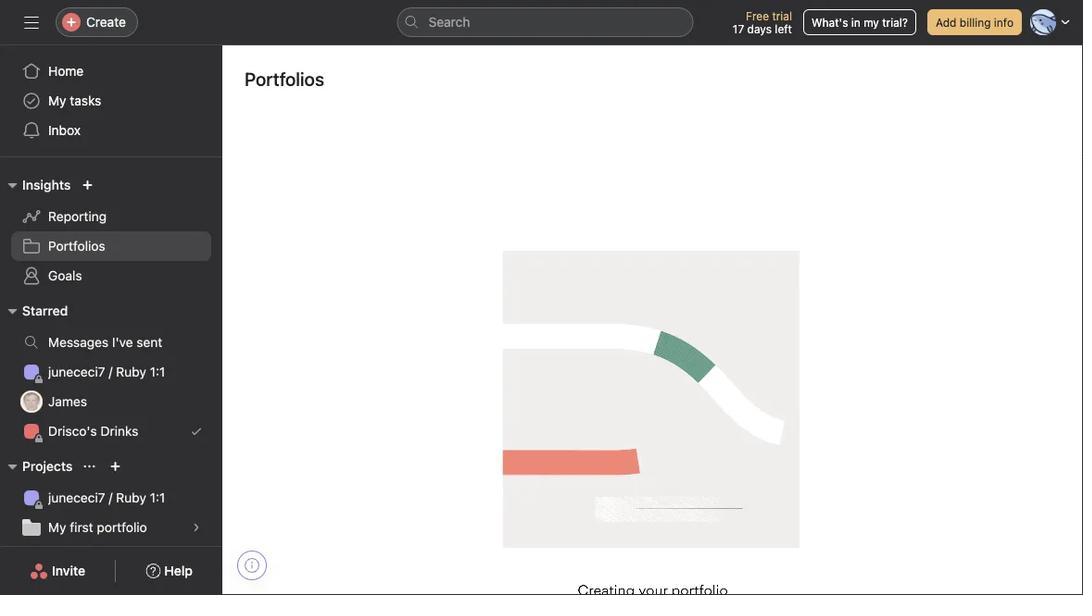 Task type: describe. For each thing, give the bounding box(es) containing it.
1:1 for 2nd the junececi7 / ruby 1:1 link from the bottom of the page
[[150, 365, 165, 380]]

my tasks
[[48, 93, 101, 108]]

my first portfolio link
[[11, 513, 211, 543]]

trial
[[772, 9, 792, 22]]

sent
[[137, 335, 162, 350]]

/ for 2nd the junececi7 / ruby 1:1 link from the bottom of the page
[[109, 365, 113, 380]]

first
[[70, 520, 93, 536]]

info
[[994, 16, 1014, 29]]

junececi7 inside projects element
[[48, 491, 105, 506]]

insights
[[22, 177, 71, 193]]

invite
[[52, 564, 85, 579]]

portfolio
[[97, 520, 147, 536]]

projects
[[22, 459, 73, 474]]

my for my tasks
[[48, 93, 66, 108]]

trial?
[[882, 16, 908, 29]]

goals
[[48, 268, 82, 284]]

tasks
[[70, 93, 101, 108]]

1:1 for 2nd the junececi7 / ruby 1:1 link from the top
[[150, 491, 165, 506]]

what's
[[812, 16, 848, 29]]

global element
[[0, 45, 222, 157]]

search
[[429, 14, 470, 30]]

projects element
[[0, 450, 222, 547]]

add
[[936, 16, 957, 29]]

days
[[747, 22, 772, 35]]

add billing info button
[[928, 9, 1022, 35]]

drinks
[[101, 424, 138, 439]]

james
[[48, 394, 87, 410]]

search list box
[[397, 7, 694, 37]]

help
[[164, 564, 193, 579]]

new project or portfolio image
[[110, 461, 121, 473]]

drisco's drinks
[[48, 424, 138, 439]]

left
[[775, 22, 792, 35]]

inbox link
[[11, 116, 211, 145]]

2 junececi7 / ruby 1:1 link from the top
[[11, 484, 211, 513]]

my for my first portfolio
[[48, 520, 66, 536]]

drisco's
[[48, 424, 97, 439]]

/ for 2nd the junececi7 / ruby 1:1 link from the top
[[109, 491, 113, 506]]

what's in my trial? button
[[803, 9, 916, 35]]

home link
[[11, 57, 211, 86]]

messages
[[48, 335, 109, 350]]

reporting
[[48, 209, 107, 224]]

add billing info
[[936, 16, 1014, 29]]

show options, current sort, top image
[[84, 461, 95, 473]]

ruby inside projects element
[[116, 491, 146, 506]]

reporting link
[[11, 202, 211, 232]]



Task type: vqa. For each thing, say whether or not it's contained in the screenshot.
My first portfolio LINK
yes



Task type: locate. For each thing, give the bounding box(es) containing it.
free trial 17 days left
[[733, 9, 792, 35]]

1 vertical spatial /
[[109, 491, 113, 506]]

starred
[[22, 303, 68, 319]]

in
[[851, 16, 861, 29]]

messages i've sent
[[48, 335, 162, 350]]

2 1:1 from the top
[[150, 491, 165, 506]]

hide sidebar image
[[24, 15, 39, 30]]

2 junececi7 from the top
[[48, 491, 105, 506]]

invite button
[[18, 555, 97, 588]]

1 vertical spatial junececi7 / ruby 1:1
[[48, 491, 165, 506]]

messages i've sent link
[[11, 328, 211, 358]]

junececi7 / ruby 1:1 link up portfolio
[[11, 484, 211, 513]]

2 my from the top
[[48, 520, 66, 536]]

portfolios link
[[11, 232, 211, 261]]

junececi7
[[48, 365, 105, 380], [48, 491, 105, 506]]

/ up my first portfolio link
[[109, 491, 113, 506]]

search button
[[397, 7, 694, 37]]

1:1 down sent
[[150, 365, 165, 380]]

junececi7 / ruby 1:1 for 2nd the junececi7 / ruby 1:1 link from the bottom of the page
[[48, 365, 165, 380]]

0 vertical spatial /
[[109, 365, 113, 380]]

1:1
[[150, 365, 165, 380], [150, 491, 165, 506]]

1:1 up my first portfolio link
[[150, 491, 165, 506]]

create
[[86, 14, 126, 30]]

my
[[48, 93, 66, 108], [48, 520, 66, 536]]

0 vertical spatial 1:1
[[150, 365, 165, 380]]

junececi7 / ruby 1:1 up my first portfolio link
[[48, 491, 165, 506]]

0 vertical spatial ruby
[[116, 365, 146, 380]]

17
[[733, 22, 744, 35]]

junececi7 down messages
[[48, 365, 105, 380]]

starred element
[[0, 295, 222, 450]]

2 / from the top
[[109, 491, 113, 506]]

drisco's drinks link
[[11, 417, 211, 447]]

/ down messages i've sent link
[[109, 365, 113, 380]]

ruby down i've
[[116, 365, 146, 380]]

home
[[48, 63, 84, 79]]

2 ruby from the top
[[116, 491, 146, 506]]

inbox
[[48, 123, 81, 138]]

/ inside starred element
[[109, 365, 113, 380]]

insights button
[[0, 174, 71, 196]]

1 vertical spatial portfolios
[[48, 239, 105, 254]]

ruby up portfolio
[[116, 491, 146, 506]]

1 junececi7 from the top
[[48, 365, 105, 380]]

ruby inside starred element
[[116, 365, 146, 380]]

my
[[864, 16, 879, 29]]

my first portfolio
[[48, 520, 147, 536]]

1 vertical spatial ruby
[[116, 491, 146, 506]]

1:1 inside projects element
[[150, 491, 165, 506]]

free
[[746, 9, 769, 22]]

portfolios inside insights element
[[48, 239, 105, 254]]

ruby
[[116, 365, 146, 380], [116, 491, 146, 506]]

1 vertical spatial my
[[48, 520, 66, 536]]

my left first
[[48, 520, 66, 536]]

my inside global element
[[48, 93, 66, 108]]

/
[[109, 365, 113, 380], [109, 491, 113, 506]]

my tasks link
[[11, 86, 211, 116]]

0 vertical spatial junececi7 / ruby 1:1 link
[[11, 358, 211, 387]]

0 vertical spatial portfolios
[[245, 68, 324, 89]]

junececi7 / ruby 1:1 link
[[11, 358, 211, 387], [11, 484, 211, 513]]

1 1:1 from the top
[[150, 365, 165, 380]]

1 / from the top
[[109, 365, 113, 380]]

junececi7 / ruby 1:1 link down messages i've sent in the left of the page
[[11, 358, 211, 387]]

0 vertical spatial junececi7 / ruby 1:1
[[48, 365, 165, 380]]

/ inside projects element
[[109, 491, 113, 506]]

projects button
[[0, 456, 73, 478]]

1 horizontal spatial portfolios
[[245, 68, 324, 89]]

junececi7 up first
[[48, 491, 105, 506]]

my inside projects element
[[48, 520, 66, 536]]

my left tasks
[[48, 93, 66, 108]]

2 junececi7 / ruby 1:1 from the top
[[48, 491, 165, 506]]

0 horizontal spatial portfolios
[[48, 239, 105, 254]]

1 vertical spatial 1:1
[[150, 491, 165, 506]]

what's in my trial?
[[812, 16, 908, 29]]

billing
[[960, 16, 991, 29]]

new image
[[82, 180, 93, 191]]

0 vertical spatial junececi7
[[48, 365, 105, 380]]

1 junececi7 / ruby 1:1 from the top
[[48, 365, 165, 380]]

junececi7 / ruby 1:1 inside projects element
[[48, 491, 165, 506]]

starred button
[[0, 300, 68, 322]]

1 vertical spatial junececi7
[[48, 491, 105, 506]]

1 ruby from the top
[[116, 365, 146, 380]]

portfolios
[[245, 68, 324, 89], [48, 239, 105, 254]]

i've
[[112, 335, 133, 350]]

junececi7 / ruby 1:1
[[48, 365, 165, 380], [48, 491, 165, 506]]

1 junececi7 / ruby 1:1 link from the top
[[11, 358, 211, 387]]

see details, my first portfolio image
[[191, 523, 202, 534]]

1 my from the top
[[48, 93, 66, 108]]

junececi7 inside starred element
[[48, 365, 105, 380]]

1:1 inside starred element
[[150, 365, 165, 380]]

create button
[[56, 7, 138, 37]]

junececi7 / ruby 1:1 inside starred element
[[48, 365, 165, 380]]

junececi7 / ruby 1:1 down messages i've sent in the left of the page
[[48, 365, 165, 380]]

ja
[[25, 396, 38, 409]]

junececi7 / ruby 1:1 for 2nd the junececi7 / ruby 1:1 link from the top
[[48, 491, 165, 506]]

0 vertical spatial my
[[48, 93, 66, 108]]

insights element
[[0, 169, 222, 295]]

help button
[[134, 555, 205, 588]]

goals link
[[11, 261, 211, 291]]

1 vertical spatial junececi7 / ruby 1:1 link
[[11, 484, 211, 513]]



